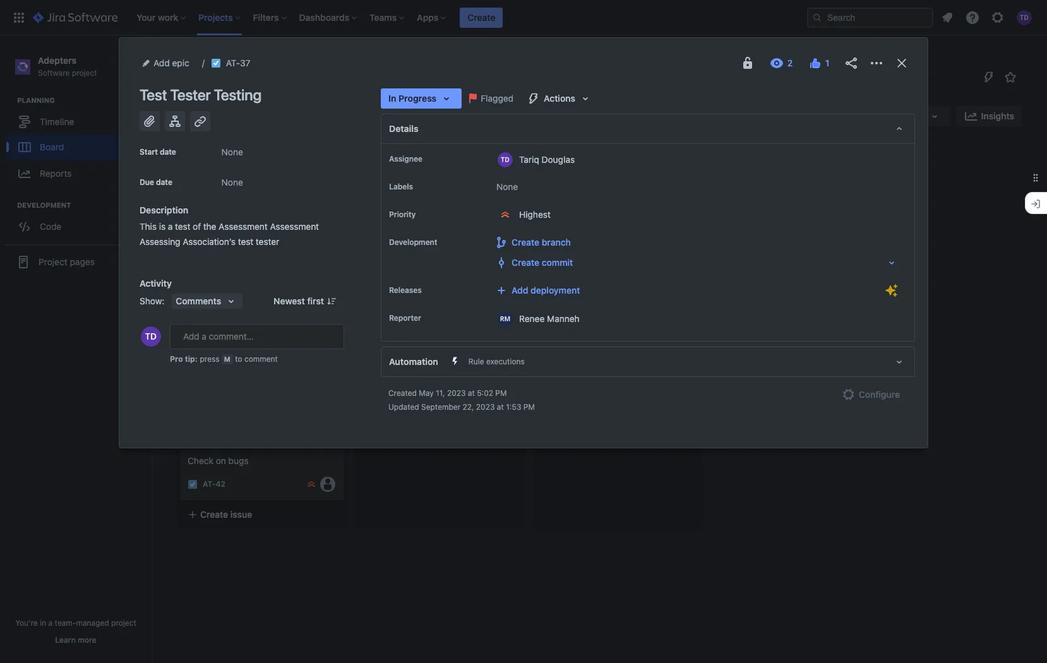 Task type: locate. For each thing, give the bounding box(es) containing it.
create button
[[460, 7, 503, 27]]

1 horizontal spatial pm
[[523, 402, 535, 412]]

1 vertical spatial douglas
[[235, 187, 268, 198]]

project inside 'adepters software project'
[[72, 68, 97, 78]]

1 vertical spatial in
[[364, 159, 372, 169]]

none for description
[[221, 177, 243, 188]]

tariq inside the test tester testing "dialog"
[[519, 154, 539, 165]]

6
[[384, 387, 389, 398]]

0 vertical spatial date
[[160, 147, 176, 157]]

1 issue from the top
[[230, 284, 252, 294]]

insights
[[981, 111, 1014, 121]]

newest
[[274, 296, 305, 306]]

test 8
[[366, 274, 389, 285]]

0 horizontal spatial highest image
[[306, 479, 316, 489]]

1 vertical spatial at-37
[[381, 242, 403, 251]]

22,
[[463, 402, 474, 412]]

managed
[[76, 618, 109, 628]]

project
[[39, 256, 67, 267]]

adepters right projects
[[225, 52, 262, 63]]

board link
[[6, 135, 145, 160]]

issue for second the create issue button from the bottom of the page
[[230, 284, 252, 294]]

1 horizontal spatial at
[[497, 402, 504, 412]]

add for add deployment
[[512, 285, 528, 296]]

0 vertical spatial test tester testing
[[140, 86, 261, 104]]

progress
[[399, 93, 437, 104], [374, 159, 415, 169]]

test
[[188, 218, 203, 229], [175, 221, 190, 232], [238, 236, 253, 247], [366, 274, 381, 285], [366, 387, 381, 398]]

test tester testing
[[140, 86, 261, 104], [366, 218, 443, 229]]

1 vertical spatial progress
[[374, 159, 415, 169]]

test tester testing dialog
[[119, 38, 928, 448]]

a right in
[[48, 618, 53, 628]]

in progress up details
[[388, 93, 437, 104]]

in left assignee at the left top of the page
[[364, 159, 372, 169]]

highest image
[[484, 242, 494, 252], [306, 479, 316, 489]]

1 horizontal spatial project
[[111, 618, 136, 628]]

flagged image
[[466, 91, 481, 106]]

is
[[159, 221, 166, 232]]

at-37 inside the test tester testing "dialog"
[[226, 57, 250, 68]]

project right the software
[[72, 68, 97, 78]]

no restrictions image
[[740, 56, 755, 71]]

flagged
[[481, 93, 514, 104]]

2023 down 5:02
[[476, 402, 495, 412]]

releases
[[389, 285, 422, 295]]

1 horizontal spatial highest image
[[484, 242, 494, 252]]

douglas up description this is a test of the assessment assessment assessing association's test tester
[[235, 187, 268, 198]]

create issue
[[200, 284, 252, 294], [200, 509, 252, 520]]

0 vertical spatial tariq
[[519, 154, 539, 165]]

date right start
[[160, 147, 176, 157]]

tariq douglas up description this is a test of the assessment assessment assessing association's test tester
[[212, 187, 268, 198]]

reports
[[40, 168, 72, 179]]

m
[[224, 355, 230, 363]]

adepters up the software
[[38, 55, 77, 66]]

september
[[421, 402, 461, 412]]

done
[[542, 159, 564, 169]]

description
[[140, 205, 188, 215]]

1 horizontal spatial 2023
[[476, 402, 495, 412]]

douglas up highest
[[542, 154, 575, 165]]

you're
[[15, 618, 38, 628]]

0 vertical spatial in
[[388, 93, 396, 104]]

0 horizontal spatial test
[[140, 86, 167, 104]]

add inside popup button
[[512, 285, 528, 296]]

tester
[[170, 86, 211, 104], [385, 218, 411, 229]]

none for priority
[[496, 181, 518, 192]]

highest image left unassigned image
[[306, 479, 316, 489]]

1 vertical spatial create issue button
[[180, 503, 344, 526]]

pm right 5:02
[[495, 388, 507, 398]]

at-37 link right projects link
[[226, 56, 250, 71]]

highest
[[519, 209, 551, 220]]

issue
[[230, 284, 252, 294], [230, 509, 252, 520]]

0 vertical spatial 2023
[[447, 388, 466, 398]]

0 horizontal spatial a
[[48, 618, 53, 628]]

1 vertical spatial add
[[512, 285, 528, 296]]

0 vertical spatial create issue
[[200, 284, 252, 294]]

progress inside dropdown button
[[399, 93, 437, 104]]

1 horizontal spatial douglas
[[542, 154, 575, 165]]

progress up labels
[[374, 159, 415, 169]]

tariq up description this is a test of the assessment assessment assessing association's test tester
[[212, 187, 232, 198]]

1 horizontal spatial a
[[168, 221, 173, 232]]

test up attach icon
[[140, 86, 167, 104]]

in
[[388, 93, 396, 104], [364, 159, 372, 169]]

1 horizontal spatial 37
[[394, 242, 403, 251]]

1 vertical spatial task image
[[188, 479, 198, 489]]

create issue button down 42
[[180, 503, 344, 526]]

37 down the priority in the left of the page
[[394, 242, 403, 251]]

0 horizontal spatial tariq douglas
[[212, 187, 268, 198]]

star adepters image
[[1003, 69, 1018, 85]]

pro
[[170, 354, 183, 364]]

0 horizontal spatial at-37
[[226, 57, 250, 68]]

0 vertical spatial at-37 link
[[226, 56, 250, 71]]

at-37 right projects link
[[226, 57, 250, 68]]

1 horizontal spatial at-37
[[381, 242, 403, 251]]

test tester testing inside "dialog"
[[140, 86, 261, 104]]

0 horizontal spatial add
[[153, 57, 170, 68]]

testing inside the test tester testing "dialog"
[[214, 86, 261, 104]]

1 horizontal spatial tariq douglas
[[519, 154, 575, 165]]

progress up details
[[399, 93, 437, 104]]

test for test 5
[[188, 218, 203, 229]]

37 right projects link
[[240, 57, 250, 68]]

newest first image
[[326, 296, 337, 306]]

1 horizontal spatial test tester testing
[[366, 218, 443, 229]]

create issue button up add a comment… field
[[180, 278, 344, 301]]

0 horizontal spatial tester
[[170, 86, 211, 104]]

team-
[[55, 618, 76, 628]]

Search this board text field
[[178, 105, 236, 128]]

0 vertical spatial test
[[140, 86, 167, 104]]

at- down check
[[203, 479, 216, 489]]

automation element
[[381, 347, 915, 377]]

create branch link
[[491, 232, 886, 253]]

40
[[216, 254, 226, 264]]

at- inside the test tester testing "dialog"
[[226, 57, 240, 68]]

1 vertical spatial issue
[[230, 509, 252, 520]]

projects link
[[177, 51, 210, 66]]

2023 right 11,
[[447, 388, 466, 398]]

Add a comment… field
[[170, 324, 344, 349]]

of
[[193, 221, 201, 232]]

0 horizontal spatial at-37 link
[[226, 56, 250, 71]]

1 horizontal spatial assessment
[[270, 221, 319, 232]]

create issue down 40
[[200, 284, 252, 294]]

1 vertical spatial a
[[48, 618, 53, 628]]

copy link to issue image
[[248, 57, 258, 68]]

create banner
[[0, 0, 1047, 35]]

none up assignee: tariq douglas image on the top
[[496, 181, 518, 192]]

1 horizontal spatial at-37 link
[[381, 241, 403, 252]]

check on bugs
[[188, 455, 249, 466]]

0 vertical spatial tariq douglas
[[519, 154, 575, 165]]

0 vertical spatial add
[[153, 57, 170, 68]]

0 vertical spatial douglas
[[542, 154, 575, 165]]

at-40 link
[[203, 254, 226, 264]]

in progress for in progress dropdown button at the left top of the page
[[388, 93, 437, 104]]

share image
[[844, 56, 859, 71]]

task image right projects link
[[211, 58, 221, 68]]

renee manneh
[[519, 313, 580, 324]]

0 horizontal spatial project
[[72, 68, 97, 78]]

37 inside the test tester testing "dialog"
[[240, 57, 250, 68]]

jira software image
[[33, 10, 118, 25], [33, 10, 118, 25]]

assignee: tariq douglas image
[[498, 239, 513, 254]]

at-37 for the bottommost at-37 link
[[381, 242, 403, 251]]

1 vertical spatial at-37 link
[[381, 241, 403, 252]]

search image
[[812, 12, 822, 22]]

at-42 link
[[203, 479, 225, 490]]

douglas inside the test tester testing "dialog"
[[542, 154, 575, 165]]

in progress up labels
[[364, 159, 415, 169]]

attach image
[[142, 114, 157, 129]]

49
[[394, 298, 404, 308]]

tariq douglas
[[519, 154, 575, 165], [212, 187, 268, 198]]

2023
[[447, 388, 466, 398], [476, 402, 495, 412]]

automations menu button icon image
[[981, 69, 997, 84]]

0 vertical spatial a
[[168, 221, 173, 232]]

tester up development
[[385, 218, 411, 229]]

test left tester
[[238, 236, 253, 247]]

1 horizontal spatial tester
[[385, 218, 411, 229]]

testing up development
[[413, 218, 443, 229]]

adepters
[[225, 52, 262, 63], [38, 55, 77, 66], [177, 67, 237, 85]]

1 vertical spatial tester
[[385, 218, 411, 229]]

profile image of tariq douglas image
[[141, 326, 161, 347]]

0 vertical spatial project
[[72, 68, 97, 78]]

project pages link
[[5, 250, 147, 275]]

1 assessment from the left
[[219, 221, 268, 232]]

details element
[[381, 114, 915, 144]]

in inside dropdown button
[[388, 93, 396, 104]]

in progress element
[[364, 159, 425, 169]]

learn more
[[55, 635, 96, 645]]

project right managed
[[111, 618, 136, 628]]

tester up the search this board text box
[[170, 86, 211, 104]]

test for test 6
[[366, 387, 381, 398]]

0 vertical spatial at
[[468, 388, 475, 398]]

tariq douglas up highest
[[519, 154, 575, 165]]

add left epic
[[153, 57, 170, 68]]

at left 5:02
[[468, 388, 475, 398]]

highest image left assignee: tariq douglas image on the top
[[484, 242, 494, 252]]

test tester testing up development
[[366, 218, 443, 229]]

at
[[468, 388, 475, 398], [497, 402, 504, 412]]

pm right 1:53
[[523, 402, 535, 412]]

a right is
[[168, 221, 173, 232]]

0 vertical spatial progress
[[399, 93, 437, 104]]

code link
[[6, 214, 145, 239]]

5:02
[[477, 388, 493, 398]]

1 vertical spatial highest image
[[306, 479, 316, 489]]

0 horizontal spatial tariq
[[212, 187, 232, 198]]

in
[[40, 618, 46, 628]]

development
[[17, 201, 71, 209]]

0 horizontal spatial assessment
[[219, 221, 268, 232]]

1 vertical spatial in progress
[[364, 159, 415, 169]]

douglas
[[542, 154, 575, 165], [235, 187, 268, 198]]

1 horizontal spatial testing
[[413, 218, 443, 229]]

0 horizontal spatial 37
[[240, 57, 250, 68]]

testing
[[214, 86, 261, 104], [413, 218, 443, 229]]

test left 8
[[366, 274, 381, 285]]

date right due
[[156, 177, 172, 187]]

create
[[468, 12, 495, 22], [512, 237, 539, 248], [512, 257, 539, 268], [200, 284, 228, 294], [200, 509, 228, 520]]

primary element
[[8, 0, 807, 35]]

in for in progress dropdown button at the left top of the page
[[388, 93, 396, 104]]

task image
[[211, 58, 221, 68], [188, 479, 198, 489]]

0 vertical spatial task image
[[211, 58, 221, 68]]

add up renee at the top of page
[[512, 285, 528, 296]]

in progress inside dropdown button
[[388, 93, 437, 104]]

development group
[[6, 200, 151, 243]]

due date
[[140, 177, 172, 187]]

software
[[38, 68, 70, 78]]

0 horizontal spatial task image
[[188, 479, 198, 489]]

11,
[[436, 388, 445, 398]]

0 horizontal spatial at
[[468, 388, 475, 398]]

1 vertical spatial create issue
[[200, 509, 252, 520]]

epic
[[172, 57, 189, 68]]

none up description this is a test of the assessment assessment assessing association's test tester
[[221, 177, 243, 188]]

the
[[203, 221, 216, 232]]

1 vertical spatial date
[[156, 177, 172, 187]]

test left 6
[[366, 387, 381, 398]]

show:
[[140, 296, 164, 306]]

test inside "dialog"
[[140, 86, 167, 104]]

0 horizontal spatial pm
[[495, 388, 507, 398]]

1 horizontal spatial task image
[[211, 58, 221, 68]]

at-37 link up 8
[[381, 241, 403, 252]]

1 vertical spatial tariq douglas
[[212, 187, 268, 198]]

1 horizontal spatial tariq
[[519, 154, 539, 165]]

in up details
[[388, 93, 396, 104]]

testing down copy link to issue image
[[214, 86, 261, 104]]

1 vertical spatial 37
[[394, 242, 403, 251]]

2 create issue from the top
[[200, 509, 252, 520]]

pm
[[495, 388, 507, 398], [523, 402, 535, 412]]

at- left copy link to issue image
[[226, 57, 240, 68]]

0 horizontal spatial testing
[[214, 86, 261, 104]]

test left the priority in the left of the page
[[366, 218, 383, 229]]

learn more button
[[55, 635, 96, 645]]

planning group
[[6, 95, 151, 191]]

1 vertical spatial at
[[497, 402, 504, 412]]

1 vertical spatial testing
[[413, 218, 443, 229]]

at-37 up 8
[[381, 242, 403, 251]]

test left 5
[[188, 218, 203, 229]]

0 vertical spatial at-37
[[226, 57, 250, 68]]

0 vertical spatial in progress
[[388, 93, 437, 104]]

task image left at-42 link
[[188, 479, 198, 489]]

1 vertical spatial project
[[111, 618, 136, 628]]

issue up add a comment… field
[[230, 284, 252, 294]]

create inside button
[[468, 12, 495, 22]]

in progress for in progress element
[[364, 159, 415, 169]]

test left the of
[[175, 221, 190, 232]]

0 vertical spatial create issue button
[[180, 278, 344, 301]]

add inside dropdown button
[[153, 57, 170, 68]]

0 vertical spatial tester
[[170, 86, 211, 104]]

0 horizontal spatial in
[[364, 159, 372, 169]]

progress for in progress element
[[374, 159, 415, 169]]

date for due date
[[156, 177, 172, 187]]

test tester testing up the search this board text box
[[140, 86, 261, 104]]

2 issue from the top
[[230, 509, 252, 520]]

1 vertical spatial pm
[[523, 402, 535, 412]]

1 horizontal spatial test
[[366, 218, 383, 229]]

reports link
[[6, 160, 145, 188]]

0 vertical spatial testing
[[214, 86, 261, 104]]

none
[[221, 147, 243, 157], [221, 177, 243, 188], [496, 181, 518, 192]]

create inside dropdown button
[[512, 257, 539, 268]]

0 vertical spatial issue
[[230, 284, 252, 294]]

1 vertical spatial tariq
[[212, 187, 232, 198]]

1 horizontal spatial add
[[512, 285, 528, 296]]

0 horizontal spatial test tester testing
[[140, 86, 261, 104]]

highest image for test tester testing
[[484, 242, 494, 252]]

1 horizontal spatial in
[[388, 93, 396, 104]]

0 vertical spatial 37
[[240, 57, 250, 68]]

a inside description this is a test of the assessment assessment assessing association's test tester
[[168, 221, 173, 232]]

0 horizontal spatial douglas
[[235, 187, 268, 198]]

create commit button
[[491, 253, 902, 273]]

tariq left the done
[[519, 154, 539, 165]]

due
[[140, 177, 154, 187]]

create issue down 42
[[200, 509, 252, 520]]

newest first
[[274, 296, 324, 306]]

at left 1:53
[[497, 402, 504, 412]]

issue down bugs
[[230, 509, 252, 520]]

0 vertical spatial highest image
[[484, 242, 494, 252]]

test
[[140, 86, 167, 104], [366, 218, 383, 229]]

8
[[384, 274, 389, 285]]



Task type: describe. For each thing, give the bounding box(es) containing it.
0 vertical spatial pm
[[495, 388, 507, 398]]

create branch
[[512, 237, 571, 248]]

add for add epic
[[153, 57, 170, 68]]

more
[[78, 635, 96, 645]]

pro tip: press m to comment
[[170, 354, 278, 364]]

issues
[[250, 356, 276, 367]]

at-47 link
[[381, 411, 403, 421]]

add epic button
[[140, 56, 193, 71]]

1:53
[[506, 402, 521, 412]]

pages
[[70, 256, 95, 267]]

priority
[[389, 210, 416, 219]]

unassigned image
[[320, 477, 335, 492]]

test for test 8
[[366, 274, 381, 285]]

tariq douglas inside the test tester testing "dialog"
[[519, 154, 575, 165]]

assessing
[[140, 236, 180, 247]]

add epic
[[153, 57, 189, 68]]

at- up 8
[[381, 242, 394, 251]]

47
[[394, 411, 403, 421]]

add a child issue image
[[167, 114, 183, 129]]

adepters software project
[[38, 55, 97, 78]]

2 assessment from the left
[[270, 221, 319, 232]]

at-42
[[203, 479, 225, 489]]

learn
[[55, 635, 76, 645]]

branch
[[542, 237, 571, 248]]

unassigned 3 issues
[[189, 356, 276, 367]]

unassigned
[[189, 356, 237, 367]]

link issues, web pages, and more image
[[193, 114, 208, 129]]

start date
[[140, 147, 176, 157]]

42
[[216, 479, 225, 489]]

0 horizontal spatial 2023
[[447, 388, 466, 398]]

date for start date
[[160, 147, 176, 157]]

bugs
[[228, 455, 249, 466]]

in for in progress element
[[364, 159, 372, 169]]

test 5
[[188, 218, 211, 229]]

assignee: tariq douglas image
[[498, 295, 513, 310]]

douglas inside dropdown button
[[235, 187, 268, 198]]

tariq douglas button
[[173, 179, 707, 205]]

unassigned image
[[498, 408, 513, 424]]

open create commit dropdown image
[[884, 255, 899, 270]]

may
[[419, 388, 434, 398]]

3
[[243, 356, 248, 367]]

details
[[389, 123, 418, 134]]

projects
[[177, 52, 210, 63]]

tariq douglas inside dropdown button
[[212, 187, 268, 198]]

at-47
[[381, 411, 403, 421]]

group by
[[838, 112, 874, 120]]

at- down releases
[[381, 298, 394, 308]]

5
[[206, 218, 211, 229]]

automation
[[389, 356, 438, 367]]

at-37 for at-37 link to the top
[[226, 57, 250, 68]]

labels
[[389, 182, 413, 191]]

adepters inside 'adepters software project'
[[38, 55, 77, 66]]

assignee pin to top. only you can see pinned fields. image
[[425, 154, 435, 164]]

check
[[188, 455, 213, 466]]

add deployment
[[512, 285, 580, 296]]

none down the search this board text box
[[221, 147, 243, 157]]

activity
[[140, 278, 172, 289]]

association's
[[183, 236, 236, 247]]

tester inside the test tester testing "dialog"
[[170, 86, 211, 104]]

1 vertical spatial 2023
[[476, 402, 495, 412]]

add deployment button
[[491, 280, 902, 301]]

2 create issue button from the top
[[180, 503, 344, 526]]

actions image
[[869, 56, 884, 71]]

you're in a team-managed project
[[15, 618, 136, 628]]

deployment
[[531, 285, 580, 296]]

renee
[[519, 313, 545, 324]]

group
[[838, 112, 862, 120]]

description this is a test of the assessment assessment assessing association's test tester
[[140, 205, 321, 247]]

issue for 1st the create issue button from the bottom of the page
[[230, 509, 252, 520]]

reporter
[[389, 313, 421, 323]]

insights image
[[963, 109, 979, 124]]

1 vertical spatial test tester testing
[[366, 218, 443, 229]]

at- right task image
[[203, 254, 216, 264]]

at-49
[[381, 298, 404, 308]]

created may 11, 2023 at 5:02 pm updated september 22, 2023 at 1:53 pm
[[388, 388, 535, 412]]

comment
[[244, 354, 278, 364]]

Search field
[[807, 7, 933, 27]]

task image
[[188, 254, 198, 264]]

timeline
[[40, 116, 74, 127]]

development
[[389, 237, 437, 247]]

create commit
[[512, 257, 573, 268]]

this
[[140, 221, 157, 232]]

tester
[[256, 236, 279, 247]]

low image
[[484, 411, 494, 421]]

rule
[[468, 357, 484, 366]]

first
[[307, 296, 324, 306]]

highest image for check on bugs
[[306, 479, 316, 489]]

actions
[[544, 93, 575, 104]]

test 6
[[366, 387, 389, 398]]

tip:
[[185, 354, 198, 364]]

1 create issue button from the top
[[180, 278, 344, 301]]

on
[[216, 455, 226, 466]]

adepters down projects link
[[177, 67, 237, 85]]

code
[[40, 221, 61, 232]]

development pin to top. only you can see pinned fields. image
[[440, 237, 450, 248]]

close image
[[894, 56, 909, 71]]

timeline link
[[6, 109, 145, 135]]

1 vertical spatial test
[[366, 218, 383, 229]]

progress for in progress dropdown button at the left top of the page
[[399, 93, 437, 104]]

press
[[200, 354, 219, 364]]

planning
[[17, 96, 55, 104]]

start
[[140, 147, 158, 157]]

1 create issue from the top
[[200, 284, 252, 294]]

at-40
[[203, 254, 226, 264]]

tariq inside tariq douglas dropdown button
[[212, 187, 232, 198]]

assignee
[[389, 154, 422, 164]]

to
[[235, 354, 242, 364]]

updated
[[388, 402, 419, 412]]

commit
[[542, 257, 573, 268]]

adepters link
[[225, 51, 262, 66]]

by
[[864, 112, 874, 120]]

at- down 6
[[381, 411, 394, 421]]

actions button
[[519, 88, 600, 109]]

board
[[40, 141, 64, 152]]

in progress button
[[381, 88, 462, 109]]

newest first button
[[266, 294, 344, 309]]

rule executions
[[468, 357, 525, 366]]



Task type: vqa. For each thing, say whether or not it's contained in the screenshot.
Comments
no



